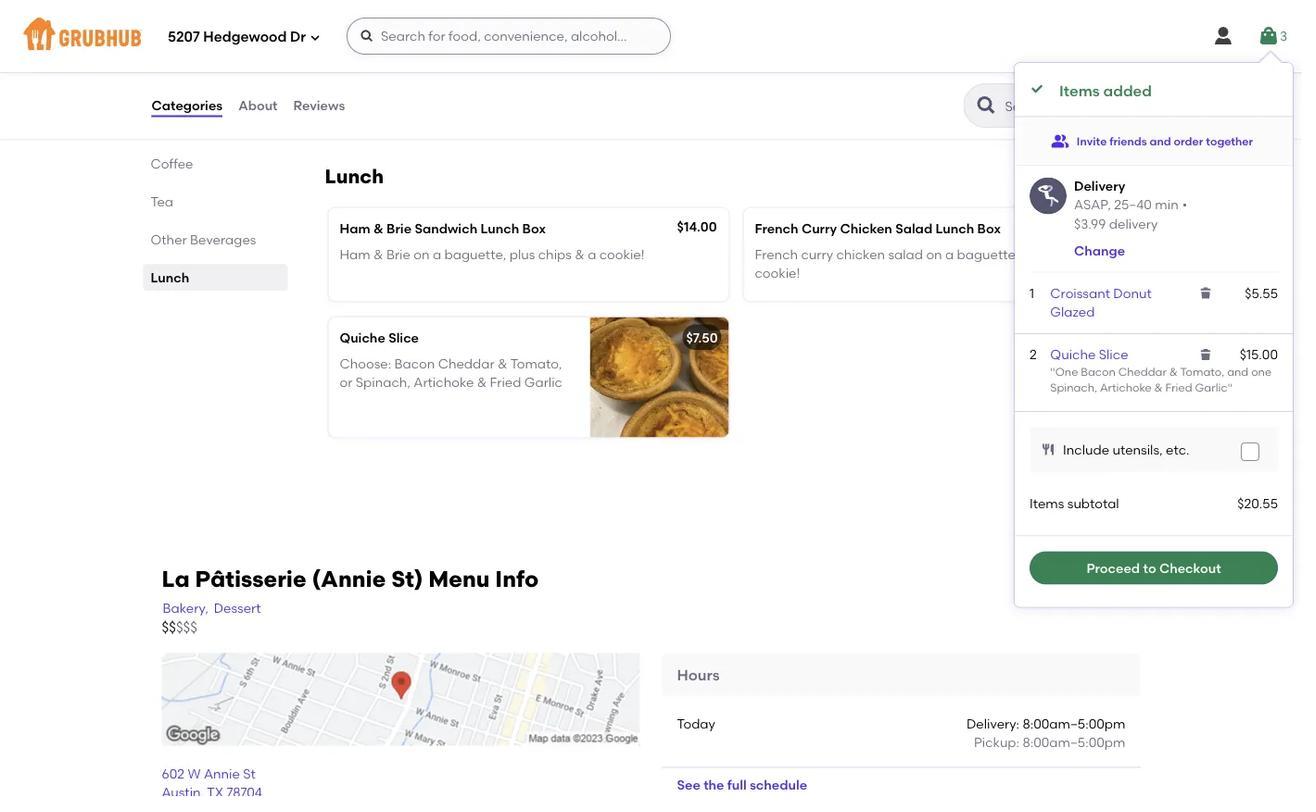 Task type: vqa. For each thing, say whether or not it's contained in the screenshot.
Open Item tab at left
no



Task type: locate. For each thing, give the bounding box(es) containing it.
1 horizontal spatial box
[[977, 221, 1001, 236]]

tomato, inside "" one bacon cheddar & tomato, and one spinach, artichoke & fried garlic"
[[1180, 365, 1225, 379]]

1 horizontal spatial cookie!
[[755, 266, 800, 281]]

svg image
[[1212, 25, 1234, 47], [310, 32, 321, 43], [1030, 82, 1044, 96], [1198, 286, 1213, 301], [1198, 348, 1213, 362], [1041, 443, 1056, 457]]

lunch inside lunch tab
[[151, 270, 189, 286]]

8:00am–5:00pm down delivery: 8:00am–5:00pm
[[1023, 736, 1126, 751]]

croissant donut glazed
[[1050, 285, 1152, 320]]

1 horizontal spatial and
[[1227, 365, 1249, 379]]

or
[[340, 375, 353, 391]]

garlic
[[524, 375, 563, 391], [1195, 382, 1228, 395]]

0 horizontal spatial bacon
[[394, 356, 435, 372]]

to
[[1143, 560, 1156, 576]]

8:00am–5:00pm for pickup: 8:00am–5:00pm
[[1023, 736, 1126, 751]]

0 vertical spatial ham
[[340, 221, 370, 236]]

0 vertical spatial and
[[1150, 134, 1171, 148]]

0 horizontal spatial and
[[1150, 134, 1171, 148]]

0 horizontal spatial artichoke
[[414, 375, 474, 391]]

proceed to checkout
[[1087, 560, 1221, 576]]

items left added on the top right
[[1059, 82, 1100, 100]]

1 vertical spatial cookie!
[[755, 266, 800, 281]]

on inside the french curry chicken salad on a baguette, plus chips & a cookie!
[[926, 247, 942, 263]]

quiche slice inside items added tooltip
[[1050, 347, 1128, 363]]

1 horizontal spatial "
[[1228, 382, 1233, 395]]

1 horizontal spatial quiche
[[1050, 347, 1096, 363]]

bacon inside "" one bacon cheddar & tomato, and one spinach, artichoke & fried garlic"
[[1081, 365, 1116, 379]]

french curry chicken salad lunch box
[[755, 221, 1001, 236]]

1 $14.00 from the left
[[677, 219, 717, 235]]

2 8:00am–5:00pm from the top
[[1023, 736, 1126, 751]]

1 horizontal spatial quiche slice
[[1050, 347, 1128, 363]]

reviews button
[[292, 72, 346, 139]]

0 horizontal spatial cookie!
[[599, 247, 644, 263]]

brie for on
[[386, 247, 410, 263]]

and
[[193, 118, 219, 134]]

and left one in the top right of the page
[[1227, 365, 1249, 379]]

tomato, inside choose: bacon cheddar & tomato, or spinach, artichoke & fried garlic
[[510, 356, 562, 372]]

1 horizontal spatial chips
[[1051, 247, 1084, 263]]

asap,
[[1074, 197, 1111, 213]]

invite friends and order together
[[1077, 134, 1253, 148]]

proceed
[[1087, 560, 1140, 576]]

1 a from the left
[[433, 247, 441, 263]]

include utensils, etc.
[[1063, 442, 1189, 458]]

1 horizontal spatial cheddar
[[1118, 365, 1167, 379]]

cookie! inside the french curry chicken salad on a baguette, plus chips & a cookie!
[[755, 266, 800, 281]]

bottled water button
[[329, 0, 729, 54]]

brie left sandwich
[[387, 221, 412, 236]]

brie
[[387, 221, 412, 236], [386, 247, 410, 263]]

$14.00 up change at the top right of page
[[1092, 219, 1132, 235]]

bakery
[[199, 42, 242, 58]]

on right salad
[[926, 247, 942, 263]]

change
[[1074, 243, 1125, 259]]

box
[[522, 221, 546, 236], [977, 221, 1001, 236]]

see the full schedule button
[[662, 769, 822, 798]]

classic bakery items
[[151, 42, 280, 58]]

8:00am–5:00pm for delivery: 8:00am–5:00pm
[[1023, 717, 1126, 732]]

tea tab
[[151, 192, 280, 211]]

fried
[[490, 375, 521, 391], [1165, 382, 1192, 395]]

choose: bacon cheddar & tomato, or spinach, artichoke & fried garlic
[[340, 356, 563, 391]]

quiche inside items added tooltip
[[1050, 347, 1096, 363]]

1 box from the left
[[522, 221, 546, 236]]

1 horizontal spatial fried
[[1165, 382, 1192, 395]]

2 box from the left
[[977, 221, 1001, 236]]

cookie!
[[599, 247, 644, 263], [755, 266, 800, 281]]

french
[[755, 221, 798, 236], [755, 247, 798, 263]]

cheddar inside "" one bacon cheddar & tomato, and one spinach, artichoke & fried garlic"
[[1118, 365, 1167, 379]]

curry
[[802, 221, 837, 236]]

today
[[677, 717, 715, 732]]

1 vertical spatial slice
[[1099, 347, 1128, 363]]

annie
[[204, 767, 240, 782]]

french curry chicken salad on a baguette, plus chips & a cookie!
[[755, 247, 1109, 281]]

1 vertical spatial items
[[1059, 82, 1100, 100]]

hours
[[677, 666, 720, 684]]

$3.00
[[682, 81, 717, 96]]

0 vertical spatial french
[[755, 221, 798, 236]]

0 horizontal spatial tomato,
[[510, 356, 562, 372]]

1 horizontal spatial slice
[[1099, 347, 1128, 363]]

1 8:00am–5:00pm from the top
[[1023, 717, 1126, 732]]

baguette, right salad
[[957, 247, 1019, 263]]

plus up 1
[[1022, 247, 1048, 263]]

Search La Pâtisserie (Annie St) search field
[[1003, 97, 1145, 115]]

delivery icon image
[[1030, 178, 1067, 215]]

cheddar
[[438, 356, 495, 372], [1118, 365, 1167, 379]]

dr
[[290, 29, 306, 46]]

slice up "" one bacon cheddar & tomato, and one spinach, artichoke & fried garlic"
[[1099, 347, 1128, 363]]

baguette, inside the french curry chicken salad on a baguette, plus chips & a cookie!
[[957, 247, 1019, 263]]

min
[[1155, 197, 1179, 213]]

0 vertical spatial slice
[[388, 330, 419, 346]]

include
[[1063, 442, 1109, 458]]

beverages
[[190, 232, 256, 248]]

1 ham from the top
[[340, 221, 370, 236]]

baguette,
[[444, 247, 506, 263], [957, 247, 1019, 263]]

0 vertical spatial "
[[1050, 365, 1055, 379]]

delivery
[[1074, 178, 1125, 194]]

lunch
[[325, 165, 384, 188], [481, 221, 519, 236], [936, 221, 974, 236], [151, 270, 189, 286]]

1 vertical spatial french
[[755, 247, 798, 263]]

0 vertical spatial quiche
[[340, 330, 385, 346]]

other beverages
[[151, 232, 256, 248]]

$$
[[162, 620, 176, 637]]

items left subtotal
[[1030, 496, 1064, 512]]

svg image inside 3 button
[[1258, 25, 1280, 47]]

dessert button
[[213, 598, 262, 619]]

1 horizontal spatial garlic
[[1195, 382, 1228, 395]]

quiche slice image
[[590, 317, 729, 438]]

1 french from the top
[[755, 221, 798, 236]]

search icon image
[[975, 95, 998, 117]]

0 vertical spatial brie
[[387, 221, 412, 236]]

2 french from the top
[[755, 247, 798, 263]]

0 horizontal spatial fried
[[490, 375, 521, 391]]

la pâtisserie (annie st) menu info
[[162, 566, 539, 593]]

2 plus from the left
[[1022, 247, 1048, 263]]

1 vertical spatial quiche slice
[[1050, 347, 1128, 363]]

2 $14.00 from the left
[[1092, 219, 1132, 235]]

delivery
[[1109, 216, 1158, 232]]

croissant donut glazed link
[[1050, 285, 1152, 320]]

1 horizontal spatial svg image
[[1258, 25, 1280, 47]]

0 horizontal spatial "
[[1050, 365, 1055, 379]]

602 w annie st link
[[162, 747, 640, 798]]

$5.55
[[1245, 285, 1278, 301]]

tomato,
[[510, 356, 562, 372], [1180, 365, 1225, 379]]

lunch right salad
[[936, 221, 974, 236]]

svg image
[[1258, 25, 1280, 47], [360, 29, 374, 44]]

0 horizontal spatial $14.00
[[677, 219, 717, 235]]

chicken
[[836, 247, 885, 263]]

bottled
[[340, 11, 386, 26]]

0 horizontal spatial spinach,
[[356, 375, 411, 391]]

2 baguette, from the left
[[957, 247, 1019, 263]]

1 horizontal spatial spinach,
[[1050, 382, 1097, 395]]

1 horizontal spatial $14.00
[[1092, 219, 1132, 235]]

2 on from the left
[[926, 247, 942, 263]]

delivery asap, 25–40 min • $3.99 delivery
[[1074, 178, 1187, 232]]

spinach, down one
[[1050, 382, 1097, 395]]

tea
[[151, 194, 173, 210]]

1 vertical spatial quiche
[[1050, 347, 1096, 363]]

slice up choose:
[[388, 330, 419, 346]]

see
[[677, 777, 700, 793]]

plus
[[509, 247, 535, 263], [1022, 247, 1048, 263]]

1 vertical spatial and
[[1227, 365, 1249, 379]]

ham left sandwich
[[340, 221, 370, 236]]

1 vertical spatial brie
[[386, 247, 410, 263]]

2 ham from the top
[[340, 247, 370, 263]]

bacon right choose:
[[394, 356, 435, 372]]

0 horizontal spatial baguette,
[[444, 247, 506, 263]]

chicken
[[840, 221, 892, 236]]

on down ham & brie sandwich lunch box
[[414, 247, 430, 263]]

salad
[[888, 247, 923, 263]]

2
[[1030, 347, 1037, 363]]

main navigation navigation
[[0, 0, 1302, 72]]

reviews
[[293, 98, 345, 113]]

box up ham & brie on a baguette, plus chips & a cookie!
[[522, 221, 546, 236]]

1 vertical spatial ham
[[340, 247, 370, 263]]

1 vertical spatial "
[[1228, 382, 1233, 395]]

2 vertical spatial items
[[1030, 496, 1064, 512]]

box for ham & brie sandwich lunch box
[[522, 221, 546, 236]]

3 button
[[1258, 19, 1287, 53]]

0 horizontal spatial slice
[[388, 330, 419, 346]]

2 chips from the left
[[1051, 247, 1084, 263]]

svg image left include
[[1041, 443, 1056, 457]]

0 horizontal spatial box
[[522, 221, 546, 236]]

garlic inside choose: bacon cheddar & tomato, or spinach, artichoke & fried garlic
[[524, 375, 563, 391]]

categories button
[[151, 72, 224, 139]]

about
[[238, 98, 278, 113]]

$7.50
[[686, 330, 718, 346]]

items inside 'tab'
[[245, 42, 280, 58]]

1 horizontal spatial artichoke
[[1100, 382, 1152, 395]]

0 horizontal spatial cheddar
[[438, 356, 495, 372]]

quiche slice up one
[[1050, 347, 1128, 363]]

about button
[[237, 72, 279, 139]]

items for items added
[[1059, 82, 1100, 100]]

$$$$$
[[162, 620, 197, 637]]

quiche up one
[[1050, 347, 1096, 363]]

desserts
[[222, 118, 275, 134]]

1 horizontal spatial baguette,
[[957, 247, 1019, 263]]

slice
[[388, 330, 419, 346], [1099, 347, 1128, 363]]

items left dr
[[245, 42, 280, 58]]

0 horizontal spatial garlic
[[524, 375, 563, 391]]

0 horizontal spatial quiche slice
[[340, 330, 419, 346]]

spinach, down choose:
[[356, 375, 411, 391]]

0 horizontal spatial chips
[[538, 247, 572, 263]]

1 vertical spatial 8:00am–5:00pm
[[1023, 736, 1126, 751]]

categories
[[152, 98, 223, 113]]

and left order
[[1150, 134, 1171, 148]]

fried inside "" one bacon cheddar & tomato, and one spinach, artichoke & fried garlic"
[[1165, 382, 1192, 395]]

0 vertical spatial 8:00am–5:00pm
[[1023, 717, 1126, 732]]

french inside the french curry chicken salad on a baguette, plus chips & a cookie!
[[755, 247, 798, 263]]

bacon down "quiche slice" link on the right top of page
[[1081, 365, 1116, 379]]

brie down ham & brie sandwich lunch box
[[386, 247, 410, 263]]

$15.00
[[1240, 347, 1278, 363]]

quiche up choose:
[[340, 330, 385, 346]]

svg image left 3 button
[[1212, 25, 1234, 47]]

0 vertical spatial items
[[245, 42, 280, 58]]

$14.00 down lunch button
[[677, 219, 717, 235]]

ham down ham & brie sandwich lunch box
[[340, 247, 370, 263]]

&
[[373, 221, 383, 236], [374, 247, 383, 263], [575, 247, 585, 263], [1087, 247, 1097, 263], [498, 356, 507, 372], [1169, 365, 1178, 379], [477, 375, 487, 391], [1154, 382, 1163, 395]]

0 vertical spatial quiche slice
[[340, 330, 419, 346]]

1 horizontal spatial plus
[[1022, 247, 1048, 263]]

4 a from the left
[[1100, 247, 1109, 263]]

1 plus from the left
[[509, 247, 535, 263]]

cakes
[[151, 118, 190, 134]]

classic bakery items tab
[[151, 40, 280, 59]]

8:00am–5:00pm up pickup: 8:00am–5:00pm
[[1023, 717, 1126, 732]]

0 horizontal spatial on
[[414, 247, 430, 263]]

lunch up ham & brie on a baguette, plus chips & a cookie!
[[481, 221, 519, 236]]

0 horizontal spatial plus
[[509, 247, 535, 263]]

plus down ham & brie sandwich lunch box
[[509, 247, 535, 263]]

baguette, down sandwich
[[444, 247, 506, 263]]

1 horizontal spatial on
[[926, 247, 942, 263]]

garlic inside "" one bacon cheddar & tomato, and one spinach, artichoke & fried garlic"
[[1195, 382, 1228, 395]]

1 horizontal spatial bacon
[[1081, 365, 1116, 379]]

salad
[[895, 221, 932, 236]]

on
[[414, 247, 430, 263], [926, 247, 942, 263]]

ham & brie sandwich lunch box
[[340, 221, 546, 236]]

spinach,
[[356, 375, 411, 391], [1050, 382, 1097, 395]]

box up the french curry chicken salad on a baguette, plus chips & a cookie! on the top
[[977, 221, 1001, 236]]

choose:
[[340, 356, 391, 372]]

lunch down other
[[151, 270, 189, 286]]

" for "
[[1228, 382, 1233, 395]]

" inside "" one bacon cheddar & tomato, and one spinach, artichoke & fried garlic"
[[1050, 365, 1055, 379]]

items subtotal
[[1030, 496, 1119, 512]]

lunch down reviews button
[[325, 165, 384, 188]]

quiche slice up choose:
[[340, 330, 419, 346]]

1 horizontal spatial tomato,
[[1180, 365, 1225, 379]]



Task type: describe. For each thing, give the bounding box(es) containing it.
-
[[196, 80, 202, 96]]

water
[[389, 11, 428, 26]]

st)
[[391, 566, 423, 593]]

svg image up "" one bacon cheddar & tomato, and one spinach, artichoke & fried garlic"
[[1198, 348, 1213, 362]]

checkout
[[1159, 560, 1221, 576]]

(annie
[[312, 566, 386, 593]]

1 on from the left
[[414, 247, 430, 263]]

svg image left $5.55 on the right of page
[[1198, 286, 1213, 301]]

bottled water
[[340, 11, 428, 26]]

bakery,
[[163, 600, 208, 616]]

spinach, inside "" one bacon cheddar & tomato, and one spinach, artichoke & fried garlic"
[[1050, 382, 1097, 395]]

one
[[1055, 365, 1078, 379]]

2 a from the left
[[588, 247, 596, 263]]

gluten
[[151, 80, 193, 96]]

spinach, inside choose: bacon cheddar & tomato, or spinach, artichoke & fried garlic
[[356, 375, 411, 391]]

gluten - free tab
[[151, 78, 280, 97]]

delivery:
[[967, 717, 1019, 732]]

ham for ham & brie on a baguette, plus chips & a cookie!
[[340, 247, 370, 263]]

$14.00 for ham & brie on a baguette, plus chips & a cookie!
[[677, 219, 717, 235]]

1 chips from the left
[[538, 247, 572, 263]]

full
[[727, 777, 747, 793]]

classic
[[151, 42, 196, 58]]

$14.00 for french curry chicken salad on a baguette, plus chips & a cookie!
[[1092, 219, 1132, 235]]

" for " one bacon cheddar & tomato, and one spinach, artichoke & fried garlic
[[1050, 365, 1055, 379]]

3 a from the left
[[945, 247, 954, 263]]

friends
[[1110, 134, 1147, 148]]

svg image up the search la pâtisserie (annie st) search field
[[1030, 82, 1044, 96]]

0 horizontal spatial svg image
[[360, 29, 374, 44]]

lunch button
[[321, 164, 1152, 190]]

people icon image
[[1051, 132, 1069, 151]]

plus inside the french curry chicken salad on a baguette, plus chips & a cookie!
[[1022, 247, 1048, 263]]

delivery: 8:00am–5:00pm
[[967, 717, 1126, 732]]

0 vertical spatial cookie!
[[599, 247, 644, 263]]

lunch tab
[[151, 268, 280, 287]]

•
[[1182, 197, 1187, 213]]

$3.99
[[1074, 216, 1106, 232]]

change button
[[1074, 242, 1125, 261]]

602
[[162, 767, 185, 782]]

coffee
[[151, 156, 193, 172]]

0 horizontal spatial quiche
[[340, 330, 385, 346]]

Search for food, convenience, alcohol... search field
[[347, 18, 671, 55]]

ham for ham & brie sandwich lunch box
[[340, 221, 370, 236]]

proceed to checkout button
[[1030, 552, 1278, 585]]

cheddar inside choose: bacon cheddar & tomato, or spinach, artichoke & fried garlic
[[438, 356, 495, 372]]

5207 hedgewood dr
[[168, 29, 306, 46]]

w
[[188, 767, 201, 782]]

order
[[1174, 134, 1203, 148]]

1 baguette, from the left
[[444, 247, 506, 263]]

free
[[205, 80, 232, 96]]

together
[[1206, 134, 1253, 148]]

$20.55
[[1237, 496, 1278, 512]]

schedule
[[750, 777, 807, 793]]

etc.
[[1166, 442, 1189, 458]]

ham & brie on a baguette, plus chips & a cookie!
[[340, 247, 644, 263]]

see the full schedule
[[677, 777, 807, 793]]

pickup: 8:00am–5:00pm
[[974, 736, 1126, 751]]

" one bacon cheddar & tomato, and one spinach, artichoke & fried garlic
[[1050, 365, 1272, 395]]

la
[[162, 566, 190, 593]]

coffee tab
[[151, 154, 280, 173]]

the
[[704, 777, 724, 793]]

artichoke inside choose: bacon cheddar & tomato, or spinach, artichoke & fried garlic
[[414, 375, 474, 391]]

brie for sandwich
[[387, 221, 412, 236]]

glazed
[[1050, 304, 1095, 320]]

other beverages tab
[[151, 230, 280, 249]]

french for french curry chicken salad on a baguette, plus chips & a cookie!
[[755, 247, 798, 263]]

& inside the french curry chicken salad on a baguette, plus chips & a cookie!
[[1087, 247, 1097, 263]]

cakes and desserts tab
[[151, 116, 280, 135]]

items for items subtotal
[[1030, 496, 1064, 512]]

25–40
[[1114, 197, 1152, 213]]

st
[[243, 767, 256, 782]]

cakes and desserts
[[151, 118, 275, 134]]

and inside button
[[1150, 134, 1171, 148]]

and inside "" one bacon cheddar & tomato, and one spinach, artichoke & fried garlic"
[[1227, 365, 1249, 379]]

svg image right dr
[[310, 32, 321, 43]]

items added tooltip
[[1015, 52, 1293, 607]]

invite
[[1077, 134, 1107, 148]]

french for french curry chicken salad lunch box
[[755, 221, 798, 236]]

lunch inside lunch button
[[325, 165, 384, 188]]

menu
[[428, 566, 490, 593]]

$5.00
[[1098, 81, 1132, 96]]

dessert
[[214, 600, 261, 616]]

croissant
[[1050, 285, 1110, 301]]

subtotal
[[1067, 496, 1119, 512]]

bakery, dessert
[[163, 600, 261, 616]]

slice inside items added tooltip
[[1099, 347, 1128, 363]]

602 w annie st
[[162, 767, 256, 782]]

chips inside the french curry chicken salad on a baguette, plus chips & a cookie!
[[1051, 247, 1084, 263]]

items added
[[1059, 82, 1152, 100]]

bakery, button
[[162, 598, 209, 619]]

$3.00 button
[[329, 70, 729, 126]]

gluten - free
[[151, 80, 232, 96]]

fried inside choose: bacon cheddar & tomato, or spinach, artichoke & fried garlic
[[490, 375, 521, 391]]

sandwich
[[415, 221, 477, 236]]

$5.00 button
[[744, 70, 1144, 126]]

bacon inside choose: bacon cheddar & tomato, or spinach, artichoke & fried garlic
[[394, 356, 435, 372]]

utensils,
[[1113, 442, 1163, 458]]

curry
[[801, 247, 833, 263]]

invite friends and order together button
[[1051, 125, 1253, 158]]

box for french curry chicken salad lunch box
[[977, 221, 1001, 236]]

added
[[1103, 82, 1152, 100]]

artichoke inside "" one bacon cheddar & tomato, and one spinach, artichoke & fried garlic"
[[1100, 382, 1152, 395]]

pâtisserie
[[195, 566, 306, 593]]



